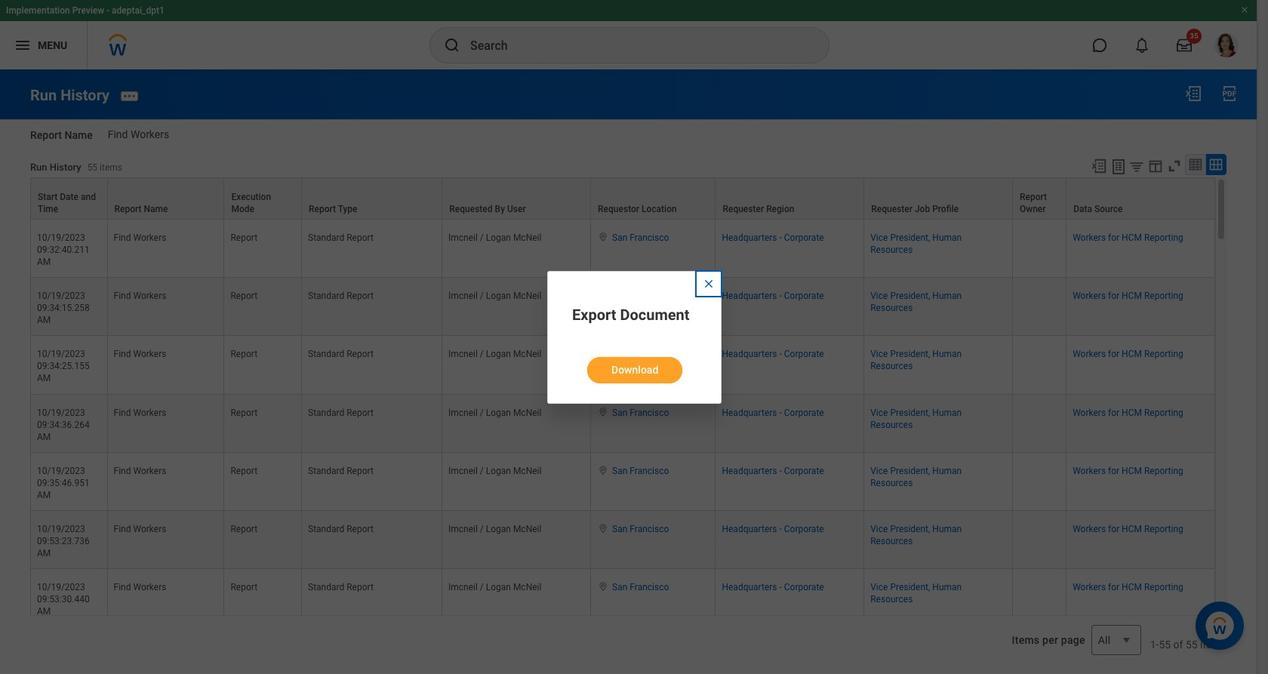 Task type: describe. For each thing, give the bounding box(es) containing it.
report inside popup button
[[114, 204, 142, 214]]

lmcneil / logan mcneil for 10/19/2023 09:34:25.155 am
[[449, 349, 542, 360]]

report element for 10/19/2023 09:35:46.951 am
[[231, 463, 258, 476]]

lmcneil for 10/19/2023 09:32:40.211 am
[[449, 232, 478, 243]]

san francisco link for 10/19/2023 09:53:23.736 am
[[613, 521, 669, 535]]

human for 10/19/2023 09:34:36.264 am
[[933, 407, 962, 418]]

find workers element for 10/19/2023 09:35:46.951 am
[[114, 463, 166, 476]]

headquarters - corporate link for 10/19/2023 09:35:46.951 am
[[722, 463, 825, 476]]

lmcneil for 10/19/2023 09:53:23.736 am
[[449, 524, 478, 535]]

san francisco link for 10/19/2023 09:34:25.155 am
[[613, 346, 669, 360]]

report type
[[309, 204, 358, 214]]

vice president, human resources for 10/19/2023 09:34:25.155 am
[[871, 349, 962, 372]]

reporting for 10/19/2023 09:34:36.264 am
[[1145, 407, 1184, 418]]

standard report for 10/19/2023 09:53:30.440 am
[[308, 582, 374, 593]]

headquarters - corporate link for 10/19/2023 09:32:40.211 am
[[722, 229, 825, 243]]

10/19/2023 for 10/19/2023 09:53:30.440 am
[[37, 582, 85, 593]]

workers for hcm reporting link for 10/19/2023 09:34:36.264 am
[[1073, 404, 1184, 418]]

inbox large image
[[1177, 38, 1193, 53]]

lmcneil for 10/19/2023 09:35:46.951 am
[[449, 466, 478, 476]]

10/19/2023 for 10/19/2023 09:53:23.736 am
[[37, 524, 85, 535]]

1-
[[1151, 639, 1160, 651]]

report owner button
[[1014, 178, 1067, 219]]

standard for 10/19/2023 09:35:46.951 am
[[308, 466, 345, 476]]

lmcneil / logan mcneil for 10/19/2023 09:35:46.951 am
[[449, 466, 542, 476]]

francisco for 10/19/2023 09:53:23.736 am
[[630, 524, 669, 535]]

find workers element for 10/19/2023 09:53:23.736 am
[[114, 521, 166, 535]]

requestor
[[598, 204, 640, 214]]

headquarters for 10/19/2023 09:34:15.258 am
[[722, 291, 778, 301]]

implementation
[[6, 5, 70, 16]]

find workers element for 10/19/2023 09:34:15.258 am
[[114, 288, 166, 301]]

history for run history 55 items
[[50, 162, 81, 173]]

09:34:36.264
[[37, 420, 90, 430]]

san for 10/19/2023 09:53:23.736 am
[[613, 524, 628, 535]]

standard report element for 10/19/2023 09:53:23.736 am
[[308, 521, 374, 535]]

workers for hcm reporting for 10/19/2023 09:53:30.440 am
[[1073, 582, 1184, 593]]

standard report for 10/19/2023 09:34:36.264 am
[[308, 407, 374, 418]]

vice for 10/19/2023 09:34:25.155 am
[[871, 349, 888, 360]]

type
[[338, 204, 358, 214]]

10/19/2023 09:34:25.155 am
[[37, 349, 92, 384]]

/ for 10/19/2023 09:34:25.155 am
[[480, 349, 484, 360]]

requestor location button
[[591, 178, 716, 219]]

close image
[[703, 278, 715, 290]]

standard report element for 10/19/2023 09:34:25.155 am
[[308, 346, 374, 360]]

san francisco link for 10/19/2023 09:34:36.264 am
[[613, 404, 669, 418]]

president, for 10/19/2023 09:53:30.440 am
[[891, 582, 931, 593]]

san for 10/19/2023 09:35:46.951 am
[[613, 466, 628, 476]]

find for 10/19/2023 09:35:46.951 am
[[114, 466, 131, 476]]

reporting for 10/19/2023 09:53:30.440 am
[[1145, 582, 1184, 593]]

mcneil for 10/19/2023 09:35:46.951 am
[[513, 466, 542, 476]]

start date and time button
[[31, 178, 107, 219]]

report type button
[[302, 178, 442, 219]]

president, for 10/19/2023 09:35:46.951 am
[[891, 466, 931, 476]]

row containing 10/19/2023 09:53:30.440 am
[[30, 570, 1216, 628]]

search image
[[443, 36, 461, 54]]

items inside 1-55 of 55 items status
[[1201, 639, 1227, 651]]

- inside 'banner'
[[107, 5, 110, 16]]

vice for 10/19/2023 09:35:46.951 am
[[871, 466, 888, 476]]

table image
[[1189, 157, 1204, 172]]

execution
[[231, 192, 271, 202]]

mode
[[231, 204, 255, 214]]

headquarters - corporate for 10/19/2023 09:34:25.155 am
[[722, 349, 825, 360]]

- for 10/19/2023 09:53:23.736 am
[[780, 524, 782, 535]]

per
[[1043, 634, 1059, 646]]

headquarters for 10/19/2023 09:35:46.951 am
[[722, 466, 778, 476]]

owner
[[1020, 204, 1046, 214]]

download
[[611, 364, 658, 376]]

headquarters - corporate link for 10/19/2023 09:34:25.155 am
[[722, 346, 825, 360]]

headquarters - corporate for 10/19/2023 09:35:46.951 am
[[722, 466, 825, 476]]

resources for 10/19/2023 09:34:36.264 am
[[871, 420, 913, 430]]

- for 10/19/2023 09:35:46.951 am
[[780, 466, 782, 476]]

requester  region button
[[716, 178, 864, 219]]

2 horizontal spatial 55
[[1186, 639, 1198, 651]]

row containing 10/19/2023 09:35:46.951 am
[[30, 453, 1216, 511]]

report name button
[[108, 178, 224, 219]]

1-55 of 55 items
[[1151, 639, 1227, 651]]

select to filter grid data image
[[1129, 158, 1146, 174]]

adeptai_dpt1
[[112, 5, 165, 16]]

standard for 10/19/2023 09:53:30.440 am
[[308, 582, 345, 593]]

09:53:23.736
[[37, 536, 90, 547]]

lmcneil for 10/19/2023 09:34:36.264 am
[[449, 407, 478, 418]]

mcneil for 10/19/2023 09:32:40.211 am
[[513, 232, 542, 243]]

lmcneil / logan mcneil for 10/19/2023 09:34:15.258 am
[[449, 291, 542, 301]]

president, for 10/19/2023 09:34:36.264 am
[[891, 407, 931, 418]]

headquarters - corporate link for 10/19/2023 09:34:15.258 am
[[722, 288, 825, 301]]

run history
[[30, 86, 110, 104]]

vice president, human resources link for 10/19/2023 09:34:25.155 am
[[871, 346, 962, 372]]

vice president, human resources link for 10/19/2023 09:34:36.264 am
[[871, 404, 962, 430]]

10/19/2023 for 10/19/2023 09:34:15.258 am
[[37, 291, 85, 301]]

profile logan mcneil element
[[1206, 29, 1248, 62]]

09:34:15.258
[[37, 303, 90, 314]]

close environment banner image
[[1241, 5, 1250, 14]]

download button
[[587, 357, 683, 383]]

vice president, human resources link for 10/19/2023 09:53:30.440 am
[[871, 579, 962, 605]]

10/19/2023 for 10/19/2023 09:35:46.951 am
[[37, 466, 85, 476]]

san for 10/19/2023 09:34:36.264 am
[[613, 407, 628, 418]]

san francisco link for 10/19/2023 09:53:30.440 am
[[613, 579, 669, 593]]

vice president, human resources link for 10/19/2023 09:34:15.258 am
[[871, 288, 962, 314]]

run history 55 items
[[30, 162, 122, 173]]

1 horizontal spatial 55
[[1160, 639, 1172, 651]]

human for 10/19/2023 09:34:25.155 am
[[933, 349, 962, 360]]

run for run history
[[30, 86, 57, 104]]

10/19/2023 for 10/19/2023 09:34:25.155 am
[[37, 349, 85, 360]]

find for 10/19/2023 09:34:36.264 am
[[114, 407, 131, 418]]

cell for 10/19/2023 09:32:40.211 am
[[1014, 220, 1067, 278]]

mcneil for 10/19/2023 09:34:25.155 am
[[513, 349, 542, 360]]

san francisco for 10/19/2023 09:35:46.951 am
[[613, 466, 669, 476]]

row containing 10/19/2023 09:32:40.211 am
[[30, 220, 1216, 278]]

corporate for 10/19/2023 09:34:36.264 am
[[785, 407, 825, 418]]

for for 10/19/2023 09:53:30.440 am
[[1109, 582, 1120, 593]]

hcm for 10/19/2023 09:53:23.736 am
[[1122, 524, 1143, 535]]

logan for 10/19/2023 09:53:30.440 am
[[486, 582, 511, 593]]

row containing 10/19/2023 09:53:23.736 am
[[30, 511, 1216, 570]]

data source button
[[1067, 178, 1215, 219]]

standard report element for 10/19/2023 09:32:40.211 am
[[308, 229, 374, 243]]

mcneil for 10/19/2023 09:34:15.258 am
[[513, 291, 542, 301]]

fullscreen image
[[1167, 158, 1183, 174]]

document
[[620, 306, 690, 324]]

10/19/2023 09:53:30.440 am
[[37, 582, 92, 617]]

resources for 10/19/2023 09:34:15.258 am
[[871, 303, 913, 314]]

items
[[1013, 634, 1040, 646]]

vice president, human resources for 10/19/2023 09:53:30.440 am
[[871, 582, 962, 605]]

user
[[507, 204, 526, 214]]

profile
[[933, 204, 959, 214]]

region
[[767, 204, 795, 214]]

cell for 10/19/2023 09:34:15.258 am
[[1014, 278, 1067, 336]]

execution mode button
[[225, 178, 301, 219]]

for for 10/19/2023 09:34:36.264 am
[[1109, 407, 1120, 418]]

find workers element for 10/19/2023 09:34:36.264 am
[[114, 404, 166, 418]]

items per page element
[[1010, 616, 1142, 664]]

find workers for 10/19/2023 09:53:30.440 am
[[114, 582, 166, 593]]

data
[[1074, 204, 1093, 214]]

lmcneil / logan mcneil element for 10/19/2023 09:53:23.736 am
[[449, 521, 542, 535]]

headquarters - corporate for 10/19/2023 09:34:15.258 am
[[722, 291, 825, 301]]

requested by user button
[[443, 178, 591, 219]]

job
[[915, 204, 931, 214]]

find up run history 55 items
[[108, 128, 128, 140]]



Task type: vqa. For each thing, say whether or not it's contained in the screenshot.
update employee's working time: request flexible work arrangement: jacqueline desjardins
no



Task type: locate. For each thing, give the bounding box(es) containing it.
am inside 10/19/2023 09:34:25.155 am
[[37, 373, 51, 384]]

vice for 10/19/2023 09:53:30.440 am
[[871, 582, 888, 593]]

4 corporate from the top
[[785, 407, 825, 418]]

1 mcneil from the top
[[513, 232, 542, 243]]

1 standard report from the top
[[308, 232, 374, 243]]

6 report element from the top
[[231, 521, 258, 535]]

standard report
[[308, 232, 374, 243], [308, 291, 374, 301], [308, 349, 374, 360], [308, 407, 374, 418], [308, 466, 374, 476], [308, 524, 374, 535], [308, 582, 374, 593]]

4 vice president, human resources from the top
[[871, 407, 962, 430]]

10/19/2023 up 09:34:15.258
[[37, 291, 85, 301]]

vice president, human resources for 10/19/2023 09:35:46.951 am
[[871, 466, 962, 489]]

find workers
[[108, 128, 169, 140], [114, 232, 166, 243], [114, 291, 166, 301], [114, 349, 166, 360], [114, 407, 166, 418], [114, 466, 166, 476], [114, 524, 166, 535], [114, 582, 166, 593]]

mcneil
[[513, 232, 542, 243], [513, 291, 542, 301], [513, 349, 542, 360], [513, 407, 542, 418], [513, 466, 542, 476], [513, 524, 542, 535], [513, 582, 542, 593]]

president,
[[891, 232, 931, 243], [891, 291, 931, 301], [891, 349, 931, 360], [891, 407, 931, 418], [891, 466, 931, 476], [891, 524, 931, 535], [891, 582, 931, 593]]

am inside 10/19/2023 09:53:30.440 am
[[37, 607, 51, 617]]

run history main content
[[0, 69, 1257, 674]]

hcm
[[1122, 232, 1143, 243], [1122, 291, 1143, 301], [1122, 349, 1143, 360], [1122, 407, 1143, 418], [1122, 466, 1143, 476], [1122, 524, 1143, 535], [1122, 582, 1143, 593]]

1 for from the top
[[1109, 232, 1120, 243]]

row
[[30, 177, 1216, 220], [30, 220, 1216, 278], [30, 278, 1216, 336], [30, 336, 1216, 395], [30, 395, 1216, 453], [30, 453, 1216, 511], [30, 511, 1216, 570], [30, 570, 1216, 628]]

reporting for 10/19/2023 09:53:23.736 am
[[1145, 524, 1184, 535]]

lmcneil / logan mcneil element
[[449, 229, 542, 243], [449, 288, 542, 301], [449, 346, 542, 360], [449, 404, 542, 418], [449, 463, 542, 476], [449, 521, 542, 535], [449, 579, 542, 593]]

vice president, human resources link for 10/19/2023 09:53:23.736 am
[[871, 521, 962, 547]]

1 logan from the top
[[486, 232, 511, 243]]

0 vertical spatial items
[[100, 162, 122, 173]]

san francisco
[[613, 232, 669, 243], [613, 349, 669, 360], [613, 407, 669, 418], [613, 466, 669, 476], [613, 524, 669, 535], [613, 582, 669, 593]]

standard for 10/19/2023 09:53:23.736 am
[[308, 524, 345, 535]]

0 horizontal spatial export to excel image
[[1091, 158, 1108, 174]]

10/19/2023 up 09:34:36.264
[[37, 407, 85, 418]]

san francisco link for 10/19/2023 09:32:40.211 am
[[613, 229, 669, 243]]

2 corporate from the top
[[785, 291, 825, 301]]

hcm for 10/19/2023 09:34:15.258 am
[[1122, 291, 1143, 301]]

workers for hcm reporting for 10/19/2023 09:32:40.211 am
[[1073, 232, 1184, 243]]

san francisco for 10/19/2023 09:53:30.440 am
[[613, 582, 669, 593]]

55
[[87, 162, 98, 173], [1160, 639, 1172, 651], [1186, 639, 1198, 651]]

headquarters - corporate link
[[722, 229, 825, 243], [722, 288, 825, 301], [722, 346, 825, 360], [722, 404, 825, 418], [722, 463, 825, 476], [722, 521, 825, 535], [722, 579, 825, 593]]

items inside run history 55 items
[[100, 162, 122, 173]]

lmcneil for 10/19/2023 09:34:25.155 am
[[449, 349, 478, 360]]

export to excel image left export to worksheets icon
[[1091, 158, 1108, 174]]

cell
[[1014, 220, 1067, 278], [1014, 278, 1067, 336], [1014, 336, 1067, 395], [1014, 395, 1067, 453], [1014, 453, 1067, 511], [1014, 511, 1067, 570], [1014, 570, 1067, 628]]

run for run history 55 items
[[30, 162, 47, 173]]

history for run history
[[61, 86, 110, 104]]

row containing 10/19/2023 09:34:36.264 am
[[30, 395, 1216, 453]]

1 vertical spatial export to excel image
[[1091, 158, 1108, 174]]

3 row from the top
[[30, 278, 1216, 336]]

6 president, from the top
[[891, 524, 931, 535]]

requester left "job"
[[872, 204, 913, 214]]

0 vertical spatial export to excel image
[[1185, 85, 1203, 103]]

3 vice from the top
[[871, 349, 888, 360]]

1 headquarters from the top
[[722, 232, 778, 243]]

resources for 10/19/2023 09:53:30.440 am
[[871, 595, 913, 605]]

0 horizontal spatial name
[[65, 129, 93, 141]]

am down the '09:35:46.951'
[[37, 490, 51, 501]]

3 vice president, human resources from the top
[[871, 349, 962, 372]]

-
[[107, 5, 110, 16], [780, 232, 782, 243], [780, 291, 782, 301], [780, 349, 782, 360], [780, 407, 782, 418], [780, 466, 782, 476], [780, 524, 782, 535], [780, 582, 782, 593]]

2 report element from the top
[[231, 288, 258, 301]]

3 standard from the top
[[308, 349, 345, 360]]

find workers for 10/19/2023 09:53:23.736 am
[[114, 524, 166, 535]]

logan
[[486, 232, 511, 243], [486, 291, 511, 301], [486, 349, 511, 360], [486, 407, 511, 418], [486, 466, 511, 476], [486, 524, 511, 535], [486, 582, 511, 593]]

cell for 10/19/2023 09:35:46.951 am
[[1014, 453, 1067, 511]]

report element for 10/19/2023 09:53:30.440 am
[[231, 579, 258, 593]]

requester inside popup button
[[872, 204, 913, 214]]

lmcneil / logan mcneil for 10/19/2023 09:53:30.440 am
[[449, 582, 542, 593]]

standard report for 10/19/2023 09:32:40.211 am
[[308, 232, 374, 243]]

requestor location
[[598, 204, 677, 214]]

for for 10/19/2023 09:53:23.736 am
[[1109, 524, 1120, 535]]

for for 10/19/2023 09:34:15.258 am
[[1109, 291, 1120, 301]]

for for 10/19/2023 09:34:25.155 am
[[1109, 349, 1120, 360]]

click to view/edit grid preferences image
[[1148, 158, 1165, 174]]

1 workers for hcm reporting from the top
[[1073, 232, 1184, 243]]

san francisco link for 10/19/2023 09:35:46.951 am
[[613, 463, 669, 476]]

10/19/2023 inside 10/19/2023 09:32:40.211 am
[[37, 232, 85, 243]]

human for 10/19/2023 09:32:40.211 am
[[933, 232, 962, 243]]

standard report element
[[308, 229, 374, 243], [308, 288, 374, 301], [308, 346, 374, 360], [308, 404, 374, 418], [308, 463, 374, 476], [308, 521, 374, 535], [308, 579, 374, 593]]

corporate
[[785, 232, 825, 243], [785, 291, 825, 301], [785, 349, 825, 360], [785, 407, 825, 418], [785, 466, 825, 476], [785, 524, 825, 535], [785, 582, 825, 593]]

5 row from the top
[[30, 395, 1216, 453]]

row containing start date and time
[[30, 177, 1216, 220]]

headquarters for 10/19/2023 09:32:40.211 am
[[722, 232, 778, 243]]

location image
[[597, 348, 610, 359], [597, 465, 610, 476], [597, 523, 610, 534]]

am inside 10/19/2023 09:32:40.211 am
[[37, 257, 51, 267]]

report
[[30, 129, 62, 141], [1020, 192, 1048, 202], [114, 204, 142, 214], [309, 204, 336, 214], [231, 232, 258, 243], [347, 232, 374, 243], [231, 291, 258, 301], [347, 291, 374, 301], [231, 349, 258, 360], [347, 349, 374, 360], [231, 407, 258, 418], [347, 407, 374, 418], [231, 466, 258, 476], [347, 466, 374, 476], [231, 524, 258, 535], [347, 524, 374, 535], [231, 582, 258, 593], [347, 582, 374, 593]]

4 cell from the top
[[1014, 395, 1067, 453]]

3 for from the top
[[1109, 349, 1120, 360]]

headquarters - corporate link for 10/19/2023 09:53:30.440 am
[[722, 579, 825, 593]]

export to excel image
[[1185, 85, 1203, 103], [1091, 158, 1108, 174]]

san
[[613, 232, 628, 243], [613, 349, 628, 360], [613, 407, 628, 418], [613, 466, 628, 476], [613, 524, 628, 535], [613, 582, 628, 593]]

10/19/2023 09:32:40.211 am
[[37, 232, 92, 267]]

7 row from the top
[[30, 511, 1216, 570]]

7 headquarters - corporate link from the top
[[722, 579, 825, 593]]

0 vertical spatial location image
[[597, 232, 610, 242]]

5 san from the top
[[613, 524, 628, 535]]

1 headquarters - corporate from the top
[[722, 232, 825, 243]]

3 cell from the top
[[1014, 336, 1067, 395]]

2 vertical spatial location image
[[597, 523, 610, 534]]

0 vertical spatial name
[[65, 129, 93, 141]]

7 workers for hcm reporting link from the top
[[1073, 579, 1184, 593]]

5 10/19/2023 from the top
[[37, 466, 85, 476]]

2 workers for hcm reporting from the top
[[1073, 291, 1184, 301]]

4 report element from the top
[[231, 404, 258, 418]]

items per page
[[1013, 634, 1086, 646]]

human for 10/19/2023 09:53:23.736 am
[[933, 524, 962, 535]]

location image
[[597, 232, 610, 242], [597, 407, 610, 417], [597, 582, 610, 592]]

vice president, human resources link for 10/19/2023 09:32:40.211 am
[[871, 229, 962, 255]]

am inside 10/19/2023 09:53:23.736 am
[[37, 548, 51, 559]]

1 vice from the top
[[871, 232, 888, 243]]

am down 09:34:36.264
[[37, 432, 51, 442]]

2 row from the top
[[30, 220, 1216, 278]]

start
[[38, 192, 58, 202]]

find right 10/19/2023 09:34:15.258 am
[[114, 291, 131, 301]]

human
[[933, 232, 962, 243], [933, 291, 962, 301], [933, 349, 962, 360], [933, 407, 962, 418], [933, 466, 962, 476], [933, 524, 962, 535], [933, 582, 962, 593]]

1 standard from the top
[[308, 232, 345, 243]]

6 / from the top
[[480, 524, 484, 535]]

2 cell from the top
[[1014, 278, 1067, 336]]

find workers for 10/19/2023 09:34:36.264 am
[[114, 407, 166, 418]]

standard for 10/19/2023 09:34:25.155 am
[[308, 349, 345, 360]]

time
[[38, 204, 58, 214]]

0 horizontal spatial 55
[[87, 162, 98, 173]]

3 / from the top
[[480, 349, 484, 360]]

1 san from the top
[[613, 232, 628, 243]]

san for 10/19/2023 09:53:30.440 am
[[613, 582, 628, 593]]

execution mode
[[231, 192, 271, 214]]

history up date
[[50, 162, 81, 173]]

4 workers for hcm reporting from the top
[[1073, 407, 1184, 418]]

logan for 10/19/2023 09:53:23.736 am
[[486, 524, 511, 535]]

view printable version (pdf) image
[[1221, 85, 1239, 103]]

- for 10/19/2023 09:32:40.211 am
[[780, 232, 782, 243]]

standard report for 10/19/2023 09:53:23.736 am
[[308, 524, 374, 535]]

am down 09:34:15.258
[[37, 315, 51, 326]]

2 lmcneil / logan mcneil element from the top
[[449, 288, 542, 301]]

find right 10/19/2023 09:53:23.736 am
[[114, 524, 131, 535]]

2 san from the top
[[613, 349, 628, 360]]

10/19/2023 inside 10/19/2023 09:53:30.440 am
[[37, 582, 85, 593]]

10/19/2023 09:53:23.736 am
[[37, 524, 92, 559]]

10/19/2023 up the '09:35:46.951'
[[37, 466, 85, 476]]

toolbar inside run history main content
[[1085, 154, 1227, 177]]

page
[[1062, 634, 1086, 646]]

workers for hcm reporting link for 10/19/2023 09:53:30.440 am
[[1073, 579, 1184, 593]]

3 report element from the top
[[231, 346, 258, 360]]

notifications large image
[[1135, 38, 1150, 53]]

find right 10/19/2023 09:34:25.155 am
[[114, 349, 131, 360]]

data source
[[1074, 204, 1123, 214]]

4 resources from the top
[[871, 420, 913, 430]]

6 10/19/2023 from the top
[[37, 524, 85, 535]]

7 am from the top
[[37, 607, 51, 617]]

export to excel image for 'view printable version (pdf)' image
[[1185, 85, 1203, 103]]

2 lmcneil from the top
[[449, 291, 478, 301]]

date
[[60, 192, 79, 202]]

0 horizontal spatial requester
[[723, 204, 764, 214]]

export document dialog
[[547, 271, 722, 404]]

hcm for 10/19/2023 09:32:40.211 am
[[1122, 232, 1143, 243]]

workers for hcm reporting
[[1073, 232, 1184, 243], [1073, 291, 1184, 301], [1073, 349, 1184, 360], [1073, 407, 1184, 418], [1073, 466, 1184, 476], [1073, 524, 1184, 535], [1073, 582, 1184, 593]]

san francisco for 10/19/2023 09:34:25.155 am
[[613, 349, 669, 360]]

logan for 10/19/2023 09:35:46.951 am
[[486, 466, 511, 476]]

hcm for 10/19/2023 09:34:36.264 am
[[1122, 407, 1143, 418]]

7 standard from the top
[[308, 582, 345, 593]]

find workers element
[[108, 128, 169, 140], [114, 229, 166, 243], [114, 288, 166, 301], [114, 346, 166, 360], [114, 404, 166, 418], [114, 463, 166, 476], [114, 521, 166, 535], [114, 579, 166, 593]]

3 francisco from the top
[[630, 407, 669, 418]]

1 horizontal spatial items
[[1201, 639, 1227, 651]]

10/19/2023 09:35:46.951 am
[[37, 466, 92, 501]]

1 horizontal spatial export to excel image
[[1185, 85, 1203, 103]]

2 vice president, human resources link from the top
[[871, 288, 962, 314]]

export to excel image left 'view printable version (pdf)' image
[[1185, 85, 1203, 103]]

mcneil for 10/19/2023 09:34:36.264 am
[[513, 407, 542, 418]]

and
[[81, 192, 96, 202]]

workers
[[131, 128, 169, 140], [133, 232, 166, 243], [1073, 232, 1107, 243], [133, 291, 166, 301], [1073, 291, 1107, 301], [133, 349, 166, 360], [1073, 349, 1107, 360], [133, 407, 166, 418], [1073, 407, 1107, 418], [133, 466, 166, 476], [1073, 466, 1107, 476], [133, 524, 166, 535], [1073, 524, 1107, 535], [133, 582, 166, 593], [1073, 582, 1107, 593]]

10/19/2023 up the 09:34:25.155
[[37, 349, 85, 360]]

/ for 10/19/2023 09:32:40.211 am
[[480, 232, 484, 243]]

6 vice from the top
[[871, 524, 888, 535]]

4 human from the top
[[933, 407, 962, 418]]

1-55 of 55 items status
[[1151, 637, 1227, 652]]

2 headquarters - corporate from the top
[[722, 291, 825, 301]]

human for 10/19/2023 09:34:15.258 am
[[933, 291, 962, 301]]

4 standard report element from the top
[[308, 404, 374, 418]]

6 workers for hcm reporting link from the top
[[1073, 521, 1184, 535]]

export
[[572, 306, 616, 324]]

5 cell from the top
[[1014, 453, 1067, 511]]

requester
[[723, 204, 764, 214], [872, 204, 913, 214]]

history
[[61, 86, 110, 104], [50, 162, 81, 173]]

/
[[480, 232, 484, 243], [480, 291, 484, 301], [480, 349, 484, 360], [480, 407, 484, 418], [480, 466, 484, 476], [480, 524, 484, 535], [480, 582, 484, 593]]

am down 09:53:30.440
[[37, 607, 51, 617]]

am
[[37, 257, 51, 267], [37, 315, 51, 326], [37, 373, 51, 384], [37, 432, 51, 442], [37, 490, 51, 501], [37, 548, 51, 559], [37, 607, 51, 617]]

corporate for 10/19/2023 09:53:23.736 am
[[785, 524, 825, 535]]

report owner
[[1020, 192, 1048, 214]]

6 san from the top
[[613, 582, 628, 593]]

3 president, from the top
[[891, 349, 931, 360]]

cell for 10/19/2023 09:53:23.736 am
[[1014, 511, 1067, 570]]

- for 10/19/2023 09:53:30.440 am
[[780, 582, 782, 593]]

implementation preview -   adeptai_dpt1 banner
[[0, 0, 1257, 69]]

find right 10/19/2023 09:53:30.440 am
[[114, 582, 131, 593]]

am down the 09:34:25.155
[[37, 373, 51, 384]]

/ for 10/19/2023 09:53:23.736 am
[[480, 524, 484, 535]]

0 vertical spatial run
[[30, 86, 57, 104]]

lmcneil for 10/19/2023 09:34:15.258 am
[[449, 291, 478, 301]]

- for 10/19/2023 09:34:36.264 am
[[780, 407, 782, 418]]

row containing 10/19/2023 09:34:25.155 am
[[30, 336, 1216, 395]]

francisco
[[630, 232, 669, 243], [630, 349, 669, 360], [630, 407, 669, 418], [630, 466, 669, 476], [630, 524, 669, 535], [630, 582, 669, 593]]

lmcneil / logan mcneil for 10/19/2023 09:34:36.264 am
[[449, 407, 542, 418]]

1 standard report element from the top
[[308, 229, 374, 243]]

55 inside run history 55 items
[[87, 162, 98, 173]]

- for 10/19/2023 09:34:15.258 am
[[780, 291, 782, 301]]

headquarters
[[722, 232, 778, 243], [722, 291, 778, 301], [722, 349, 778, 360], [722, 407, 778, 418], [722, 466, 778, 476], [722, 524, 778, 535], [722, 582, 778, 593]]

0 horizontal spatial report name
[[30, 129, 93, 141]]

10/19/2023 inside 10/19/2023 09:53:23.736 am
[[37, 524, 85, 535]]

1 vertical spatial location image
[[597, 465, 610, 476]]

1 vertical spatial location image
[[597, 407, 610, 417]]

source
[[1095, 204, 1123, 214]]

workers for hcm reporting link for 10/19/2023 09:53:23.736 am
[[1073, 521, 1184, 535]]

7 standard report element from the top
[[308, 579, 374, 593]]

7 corporate from the top
[[785, 582, 825, 593]]

/ for 10/19/2023 09:34:36.264 am
[[480, 407, 484, 418]]

report element for 10/19/2023 09:34:36.264 am
[[231, 404, 258, 418]]

5 san francisco from the top
[[613, 524, 669, 535]]

location image for 10/19/2023 09:32:40.211 am
[[597, 232, 610, 242]]

3 location image from the top
[[597, 523, 610, 534]]

find workers for 10/19/2023 09:32:40.211 am
[[114, 232, 166, 243]]

am inside 10/19/2023 09:34:36.264 am
[[37, 432, 51, 442]]

6 vice president, human resources link from the top
[[871, 521, 962, 547]]

4 row from the top
[[30, 336, 1216, 395]]

headquarters for 10/19/2023 09:53:30.440 am
[[722, 582, 778, 593]]

0 vertical spatial report name
[[30, 129, 93, 141]]

by
[[495, 204, 505, 214]]

10/19/2023 inside 10/19/2023 09:34:36.264 am
[[37, 407, 85, 418]]

items right of
[[1201, 639, 1227, 651]]

report element for 10/19/2023 09:34:25.155 am
[[231, 346, 258, 360]]

implementation preview -   adeptai_dpt1
[[6, 5, 165, 16]]

logan for 10/19/2023 09:34:36.264 am
[[486, 407, 511, 418]]

report name
[[30, 129, 93, 141], [114, 204, 168, 214]]

find right 10/19/2023 09:35:46.951 am
[[114, 466, 131, 476]]

55 right of
[[1186, 639, 1198, 651]]

headquarters - corporate
[[722, 232, 825, 243], [722, 291, 825, 301], [722, 349, 825, 360], [722, 407, 825, 418], [722, 466, 825, 476], [722, 524, 825, 535], [722, 582, 825, 593]]

workers for hcm reporting link
[[1073, 229, 1184, 243], [1073, 288, 1184, 301], [1073, 346, 1184, 360], [1073, 404, 1184, 418], [1073, 463, 1184, 476], [1073, 521, 1184, 535], [1073, 579, 1184, 593]]

history up run history 55 items
[[61, 86, 110, 104]]

reporting
[[1145, 232, 1184, 243], [1145, 291, 1184, 301], [1145, 349, 1184, 360], [1145, 407, 1184, 418], [1145, 466, 1184, 476], [1145, 524, 1184, 535], [1145, 582, 1184, 593]]

corporate for 10/19/2023 09:35:46.951 am
[[785, 466, 825, 476]]

10/19/2023 up 09:53:30.440
[[37, 582, 85, 593]]

4 standard report from the top
[[308, 407, 374, 418]]

0 vertical spatial history
[[61, 86, 110, 104]]

1 am from the top
[[37, 257, 51, 267]]

standard
[[308, 232, 345, 243], [308, 291, 345, 301], [308, 349, 345, 360], [308, 407, 345, 418], [308, 466, 345, 476], [308, 524, 345, 535], [308, 582, 345, 593]]

0 vertical spatial location image
[[597, 348, 610, 359]]

president, for 10/19/2023 09:34:15.258 am
[[891, 291, 931, 301]]

expand table image
[[1209, 157, 1224, 172]]

am down 09:53:23.736
[[37, 548, 51, 559]]

10/19/2023 inside 10/19/2023 09:35:46.951 am
[[37, 466, 85, 476]]

requester left region
[[723, 204, 764, 214]]

human for 10/19/2023 09:35:46.951 am
[[933, 466, 962, 476]]

1 cell from the top
[[1014, 220, 1067, 278]]

report element
[[231, 229, 258, 243], [231, 288, 258, 301], [231, 346, 258, 360], [231, 404, 258, 418], [231, 463, 258, 476], [231, 521, 258, 535], [231, 579, 258, 593]]

4 san from the top
[[613, 466, 628, 476]]

headquarters - corporate for 10/19/2023 09:53:30.440 am
[[722, 582, 825, 593]]

55 left of
[[1160, 639, 1172, 651]]

10/19/2023 inside 10/19/2023 09:34:25.155 am
[[37, 349, 85, 360]]

vice president, human resources
[[871, 232, 962, 255], [871, 291, 962, 314], [871, 349, 962, 372], [871, 407, 962, 430], [871, 466, 962, 489], [871, 524, 962, 547], [871, 582, 962, 605]]

4 mcneil from the top
[[513, 407, 542, 418]]

7 headquarters - corporate from the top
[[722, 582, 825, 593]]

5 workers for hcm reporting link from the top
[[1073, 463, 1184, 476]]

requester  job profile button
[[865, 178, 1013, 219]]

09:35:46.951
[[37, 478, 90, 489]]

san francisco for 10/19/2023 09:32:40.211 am
[[613, 232, 669, 243]]

6 reporting from the top
[[1145, 524, 1184, 535]]

export to worksheets image
[[1110, 158, 1128, 176]]

preview
[[72, 5, 104, 16]]

1 vertical spatial name
[[144, 204, 168, 214]]

standard for 10/19/2023 09:32:40.211 am
[[308, 232, 345, 243]]

3 vice president, human resources link from the top
[[871, 346, 962, 372]]

3 10/19/2023 from the top
[[37, 349, 85, 360]]

10/19/2023 up 09:53:23.736
[[37, 524, 85, 535]]

6 headquarters - corporate from the top
[[722, 524, 825, 535]]

headquarters for 10/19/2023 09:34:25.155 am
[[722, 349, 778, 360]]

2 human from the top
[[933, 291, 962, 301]]

6 vice president, human resources from the top
[[871, 524, 962, 547]]

standard report for 10/19/2023 09:34:25.155 am
[[308, 349, 374, 360]]

location image for 10/19/2023 09:53:23.736 am
[[597, 523, 610, 534]]

10/19/2023 09:34:36.264 am
[[37, 407, 92, 442]]

6 san francisco link from the top
[[613, 579, 669, 593]]

2 10/19/2023 from the top
[[37, 291, 85, 301]]

6 cell from the top
[[1014, 511, 1067, 570]]

am down 09:32:40.211
[[37, 257, 51, 267]]

requested by user
[[450, 204, 526, 214]]

find down report name popup button
[[114, 232, 131, 243]]

headquarters - corporate link for 10/19/2023 09:34:36.264 am
[[722, 404, 825, 418]]

items up start date and time popup button
[[100, 162, 122, 173]]

vice president, human resources link
[[871, 229, 962, 255], [871, 288, 962, 314], [871, 346, 962, 372], [871, 404, 962, 430], [871, 463, 962, 489], [871, 521, 962, 547], [871, 579, 962, 605]]

find right 10/19/2023 09:34:36.264 am
[[114, 407, 131, 418]]

export to excel image for export to worksheets icon
[[1091, 158, 1108, 174]]

2 requester from the left
[[872, 204, 913, 214]]

start date and time
[[38, 192, 96, 214]]

3 headquarters from the top
[[722, 349, 778, 360]]

hcm for 10/19/2023 09:35:46.951 am
[[1122, 466, 1143, 476]]

6 standard report from the top
[[308, 524, 374, 535]]

requester inside 'popup button'
[[723, 204, 764, 214]]

4 san francisco link from the top
[[613, 463, 669, 476]]

row containing 10/19/2023 09:34:15.258 am
[[30, 278, 1216, 336]]

report element for 10/19/2023 09:53:23.736 am
[[231, 521, 258, 535]]

am inside 10/19/2023 09:35:46.951 am
[[37, 490, 51, 501]]

1 horizontal spatial name
[[144, 204, 168, 214]]

standard report for 10/19/2023 09:34:15.258 am
[[308, 291, 374, 301]]

3 corporate from the top
[[785, 349, 825, 360]]

for
[[1109, 232, 1120, 243], [1109, 291, 1120, 301], [1109, 349, 1120, 360], [1109, 407, 1120, 418], [1109, 466, 1120, 476], [1109, 524, 1120, 535], [1109, 582, 1120, 593]]

workers for hcm reporting link for 10/19/2023 09:34:25.155 am
[[1073, 346, 1184, 360]]

francisco for 10/19/2023 09:35:46.951 am
[[630, 466, 669, 476]]

09:53:30.440
[[37, 595, 90, 605]]

10/19/2023 inside 10/19/2023 09:34:15.258 am
[[37, 291, 85, 301]]

10/19/2023 up 09:32:40.211
[[37, 232, 85, 243]]

2 vertical spatial location image
[[597, 582, 610, 592]]

lmcneil
[[449, 232, 478, 243], [449, 291, 478, 301], [449, 349, 478, 360], [449, 407, 478, 418], [449, 466, 478, 476], [449, 524, 478, 535], [449, 582, 478, 593]]

1 horizontal spatial report name
[[114, 204, 168, 214]]

- for 10/19/2023 09:34:25.155 am
[[780, 349, 782, 360]]

0 horizontal spatial items
[[100, 162, 122, 173]]

1 human from the top
[[933, 232, 962, 243]]

10/19/2023 09:34:15.258 am
[[37, 291, 92, 326]]

workers for hcm reporting for 10/19/2023 09:34:36.264 am
[[1073, 407, 1184, 418]]

09:32:40.211
[[37, 245, 90, 255]]

2 location image from the top
[[597, 465, 610, 476]]

4 logan from the top
[[486, 407, 511, 418]]

find for 10/19/2023 09:32:40.211 am
[[114, 232, 131, 243]]

toolbar
[[1085, 154, 1227, 177]]

standard report element for 10/19/2023 09:34:15.258 am
[[308, 288, 374, 301]]

7 for from the top
[[1109, 582, 1120, 593]]

7 lmcneil from the top
[[449, 582, 478, 593]]

1 hcm from the top
[[1122, 232, 1143, 243]]

find for 10/19/2023 09:53:30.440 am
[[114, 582, 131, 593]]

of
[[1174, 639, 1184, 651]]

2 san francisco from the top
[[613, 349, 669, 360]]

find
[[108, 128, 128, 140], [114, 232, 131, 243], [114, 291, 131, 301], [114, 349, 131, 360], [114, 407, 131, 418], [114, 466, 131, 476], [114, 524, 131, 535], [114, 582, 131, 593]]

1 vertical spatial items
[[1201, 639, 1227, 651]]

2 location image from the top
[[597, 407, 610, 417]]

resources
[[871, 245, 913, 255], [871, 303, 913, 314], [871, 361, 913, 372], [871, 420, 913, 430], [871, 478, 913, 489], [871, 536, 913, 547], [871, 595, 913, 605]]

1 vertical spatial history
[[50, 162, 81, 173]]

5 headquarters - corporate link from the top
[[722, 463, 825, 476]]

7 standard report from the top
[[308, 582, 374, 593]]

requested
[[450, 204, 493, 214]]

corporate for 10/19/2023 09:34:15.258 am
[[785, 291, 825, 301]]

location
[[642, 204, 677, 214]]

report name right start date and time popup button
[[114, 204, 168, 214]]

09:34:25.155
[[37, 361, 90, 372]]

report name inside report name popup button
[[114, 204, 168, 214]]

1 vertical spatial run
[[30, 162, 47, 173]]

7 cell from the top
[[1014, 570, 1067, 628]]

run history link
[[30, 86, 110, 104]]

export document
[[572, 306, 690, 324]]

name inside popup button
[[144, 204, 168, 214]]

1 horizontal spatial requester
[[872, 204, 913, 214]]

download region
[[572, 345, 698, 385]]

1 vertical spatial report name
[[114, 204, 168, 214]]

4 workers for hcm reporting link from the top
[[1073, 404, 1184, 418]]

55 up and
[[87, 162, 98, 173]]

2 headquarters from the top
[[722, 291, 778, 301]]

am inside 10/19/2023 09:34:15.258 am
[[37, 315, 51, 326]]

6 lmcneil / logan mcneil element from the top
[[449, 521, 542, 535]]

3 lmcneil from the top
[[449, 349, 478, 360]]

7 report element from the top
[[231, 579, 258, 593]]

1 report element from the top
[[231, 229, 258, 243]]

5 lmcneil from the top
[[449, 466, 478, 476]]

requester  region
[[723, 204, 795, 214]]

san francisco link
[[613, 229, 669, 243], [613, 346, 669, 360], [613, 404, 669, 418], [613, 463, 669, 476], [613, 521, 669, 535], [613, 579, 669, 593]]

requester  job profile
[[872, 204, 959, 214]]

report name up run history 55 items
[[30, 129, 93, 141]]



